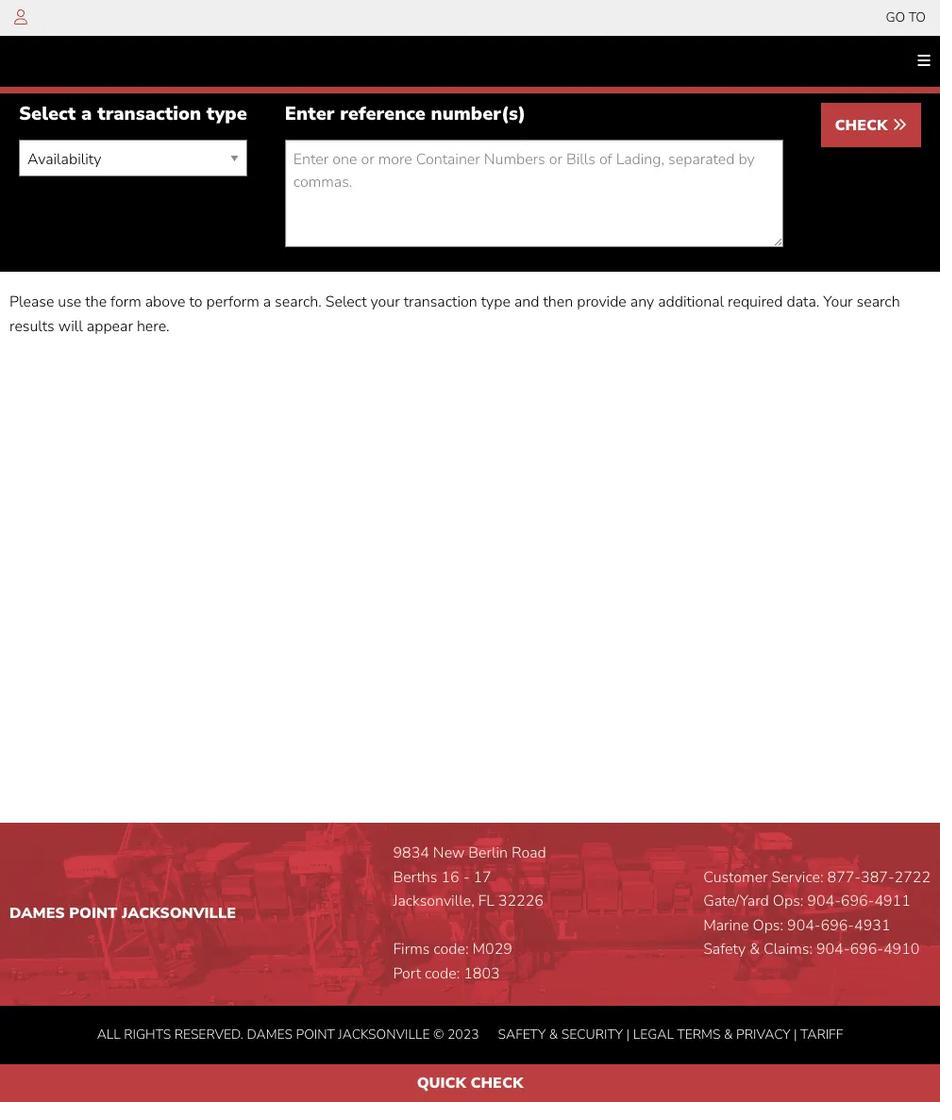 Task type: vqa. For each thing, say whether or not it's contained in the screenshot.
menu bar
no



Task type: locate. For each thing, give the bounding box(es) containing it.
0 vertical spatial a
[[81, 101, 92, 127]]

safety
[[704, 940, 746, 961], [498, 1026, 546, 1044]]

& left security
[[549, 1026, 558, 1044]]

0 vertical spatial safety
[[704, 940, 746, 961]]

0 vertical spatial select
[[19, 101, 76, 127]]

1 horizontal spatial |
[[794, 1026, 797, 1044]]

0 vertical spatial 696-
[[841, 892, 875, 912]]

reference
[[340, 101, 426, 127]]

0 horizontal spatial type
[[207, 101, 247, 127]]

then
[[543, 292, 573, 313]]

1 horizontal spatial type
[[481, 292, 511, 313]]

1 horizontal spatial transaction
[[404, 292, 477, 313]]

a
[[81, 101, 92, 127], [263, 292, 271, 313]]

& right terms at the right of page
[[724, 1026, 733, 1044]]

1 vertical spatial point
[[296, 1026, 335, 1044]]

legal
[[633, 1026, 674, 1044]]

& left claims:
[[750, 940, 760, 961]]

2722
[[895, 867, 931, 888]]

quick check link
[[0, 1065, 940, 1103]]

port
[[393, 964, 421, 985]]

transaction
[[97, 101, 201, 127], [404, 292, 477, 313]]

rights
[[124, 1026, 171, 1044]]

1 horizontal spatial check
[[835, 115, 892, 136]]

jacksonville
[[122, 904, 236, 924], [338, 1026, 430, 1044]]

footer
[[0, 823, 940, 1065]]

1 vertical spatial transaction
[[404, 292, 477, 313]]

perform
[[206, 292, 259, 313]]

904- down 877-
[[808, 892, 841, 912]]

1 horizontal spatial &
[[724, 1026, 733, 1044]]

©
[[433, 1026, 444, 1044]]

a inside please use the form above to perform a search. select your transaction type and then provide any additional required data. your search results will appear here.
[[263, 292, 271, 313]]

4931
[[855, 916, 891, 937]]

2023
[[448, 1026, 479, 1044]]

1 vertical spatial 696-
[[821, 916, 855, 937]]

904- right claims:
[[817, 940, 850, 961]]

tariff link
[[801, 1026, 843, 1044]]

| left tariff link
[[794, 1026, 797, 1044]]

696-
[[841, 892, 875, 912], [821, 916, 855, 937], [850, 940, 884, 961]]

check inside button
[[835, 115, 892, 136]]

2 horizontal spatial &
[[750, 940, 760, 961]]

check button
[[821, 103, 922, 147]]

0 horizontal spatial jacksonville
[[122, 904, 236, 924]]

type left and
[[481, 292, 511, 313]]

point
[[69, 904, 117, 924], [296, 1026, 335, 1044]]

0 vertical spatial 904-
[[808, 892, 841, 912]]

gate/yard
[[704, 892, 769, 912]]

dames
[[9, 904, 65, 924], [247, 1026, 293, 1044]]

type left enter
[[207, 101, 247, 127]]

0 horizontal spatial point
[[69, 904, 117, 924]]

877-
[[828, 867, 861, 888]]

type
[[207, 101, 247, 127], [481, 292, 511, 313]]

transaction inside please use the form above to perform a search. select your transaction type and then provide any additional required data. your search results will appear here.
[[404, 292, 477, 313]]

1 horizontal spatial point
[[296, 1026, 335, 1044]]

1 horizontal spatial safety
[[704, 940, 746, 961]]

904- up claims:
[[788, 916, 821, 937]]

safety right "2023"
[[498, 1026, 546, 1044]]

additional
[[658, 292, 724, 313]]

0 vertical spatial type
[[207, 101, 247, 127]]

berlin
[[469, 843, 508, 864]]

ops:
[[773, 892, 804, 912], [753, 916, 784, 937]]

code: up 1803
[[434, 940, 469, 961]]

1 horizontal spatial jacksonville
[[338, 1026, 430, 1044]]

&
[[750, 940, 760, 961], [549, 1026, 558, 1044], [724, 1026, 733, 1044]]

0 horizontal spatial |
[[627, 1026, 630, 1044]]

footer containing 9834 new berlin road
[[0, 823, 940, 1065]]

0 horizontal spatial safety
[[498, 1026, 546, 1044]]

safety inside 'customer service: 877-387-2722 gate/yard ops: 904-696-4911 marine ops: 904-696-4931 safety & claims: 904-696-4910'
[[704, 940, 746, 961]]

1 horizontal spatial a
[[263, 292, 271, 313]]

firms code:  m029 port code:  1803
[[393, 940, 513, 985]]

customer
[[704, 867, 768, 888]]

code: right port on the bottom
[[425, 964, 460, 985]]

|
[[627, 1026, 630, 1044], [794, 1026, 797, 1044]]

select
[[19, 101, 76, 127], [325, 292, 367, 313]]

safety down marine
[[704, 940, 746, 961]]

0 vertical spatial transaction
[[97, 101, 201, 127]]

your
[[371, 292, 400, 313]]

1 horizontal spatial select
[[325, 292, 367, 313]]

ops: up claims:
[[753, 916, 784, 937]]

1 | from the left
[[627, 1026, 630, 1044]]

| left legal
[[627, 1026, 630, 1044]]

904-
[[808, 892, 841, 912], [788, 916, 821, 937], [817, 940, 850, 961]]

berths
[[393, 867, 438, 888]]

all
[[97, 1026, 121, 1044]]

your
[[824, 292, 853, 313]]

dames point jacksonville
[[9, 904, 236, 924]]

1 vertical spatial a
[[263, 292, 271, 313]]

1 vertical spatial select
[[325, 292, 367, 313]]

results
[[9, 316, 55, 337]]

enter
[[285, 101, 335, 127]]

ops: down service:
[[773, 892, 804, 912]]

the
[[85, 292, 107, 313]]

to
[[909, 8, 926, 26]]

claims:
[[764, 940, 813, 961]]

1 horizontal spatial dames
[[247, 1026, 293, 1044]]

0 horizontal spatial select
[[19, 101, 76, 127]]

1 vertical spatial check
[[471, 1074, 523, 1094]]

0 vertical spatial dames
[[9, 904, 65, 924]]

security
[[562, 1026, 623, 1044]]

here.
[[137, 316, 170, 337]]

0 vertical spatial ops:
[[773, 892, 804, 912]]

0 vertical spatial check
[[835, 115, 892, 136]]

check
[[835, 115, 892, 136], [471, 1074, 523, 1094]]

safety & security link
[[498, 1026, 623, 1044]]

1 vertical spatial type
[[481, 292, 511, 313]]

bars image
[[918, 53, 931, 68]]

1 vertical spatial 904-
[[788, 916, 821, 937]]

jacksonville,
[[393, 892, 475, 912]]

code:
[[434, 940, 469, 961], [425, 964, 460, 985]]



Task type: describe. For each thing, give the bounding box(es) containing it.
safety & security | legal terms & privacy | tariff
[[498, 1026, 843, 1044]]

search.
[[275, 292, 322, 313]]

-
[[463, 867, 470, 888]]

1 vertical spatial dames
[[247, 1026, 293, 1044]]

please use the form above to perform a search. select your transaction type and then provide any additional required data. your search results will appear here.
[[9, 292, 900, 337]]

tariff
[[801, 1026, 843, 1044]]

0 horizontal spatial dames
[[9, 904, 65, 924]]

2 vertical spatial 904-
[[817, 940, 850, 961]]

data.
[[787, 292, 820, 313]]

387-
[[861, 867, 895, 888]]

type inside please use the form above to perform a search. select your transaction type and then provide any additional required data. your search results will appear here.
[[481, 292, 511, 313]]

0 horizontal spatial &
[[549, 1026, 558, 1044]]

1 vertical spatial jacksonville
[[338, 1026, 430, 1044]]

user image
[[14, 9, 27, 25]]

0 vertical spatial code:
[[434, 940, 469, 961]]

go to
[[886, 8, 926, 26]]

privacy
[[736, 1026, 791, 1044]]

customer service: 877-387-2722 gate/yard ops: 904-696-4911 marine ops: 904-696-4931 safety & claims: 904-696-4910
[[704, 867, 931, 961]]

terms
[[677, 1026, 721, 1044]]

quick
[[417, 1074, 466, 1094]]

and
[[515, 292, 540, 313]]

reserved.
[[174, 1026, 244, 1044]]

go
[[886, 8, 906, 26]]

firms
[[393, 940, 430, 961]]

0 vertical spatial jacksonville
[[122, 904, 236, 924]]

quick check
[[417, 1074, 523, 1094]]

32226
[[498, 892, 544, 912]]

legal terms & privacy link
[[633, 1026, 791, 1044]]

fl
[[478, 892, 495, 912]]

service:
[[772, 867, 824, 888]]

1 vertical spatial code:
[[425, 964, 460, 985]]

9834
[[393, 843, 429, 864]]

select inside please use the form above to perform a search. select your transaction type and then provide any additional required data. your search results will appear here.
[[325, 292, 367, 313]]

2 | from the left
[[794, 1026, 797, 1044]]

please
[[9, 292, 54, 313]]

search
[[857, 292, 900, 313]]

& inside 'customer service: 877-387-2722 gate/yard ops: 904-696-4911 marine ops: 904-696-4931 safety & claims: 904-696-4910'
[[750, 940, 760, 961]]

2 vertical spatial 696-
[[850, 940, 884, 961]]

Enter reference number(s) text field
[[285, 140, 783, 247]]

required
[[728, 292, 783, 313]]

m029
[[473, 940, 513, 961]]

number(s)
[[431, 101, 526, 127]]

17
[[473, 867, 492, 888]]

to
[[189, 292, 203, 313]]

form
[[111, 292, 141, 313]]

1803
[[464, 964, 500, 985]]

0 horizontal spatial check
[[471, 1074, 523, 1094]]

all rights reserved. dames point jacksonville © 2023
[[97, 1026, 479, 1044]]

enter reference number(s)
[[285, 101, 526, 127]]

1 vertical spatial safety
[[498, 1026, 546, 1044]]

use
[[58, 292, 81, 313]]

any
[[631, 292, 655, 313]]

1 vertical spatial ops:
[[753, 916, 784, 937]]

above
[[145, 292, 185, 313]]

16
[[441, 867, 460, 888]]

9834 new berlin road berths 16 - 17 jacksonville, fl 32226
[[393, 843, 547, 912]]

4911
[[875, 892, 911, 912]]

road
[[512, 843, 547, 864]]

select a transaction type
[[19, 101, 247, 127]]

4910
[[884, 940, 920, 961]]

0 horizontal spatial transaction
[[97, 101, 201, 127]]

angle double right image
[[892, 117, 907, 132]]

will
[[58, 316, 83, 337]]

new
[[433, 843, 465, 864]]

0 vertical spatial point
[[69, 904, 117, 924]]

provide
[[577, 292, 627, 313]]

0 horizontal spatial a
[[81, 101, 92, 127]]

appear
[[87, 316, 133, 337]]

marine
[[704, 916, 749, 937]]



